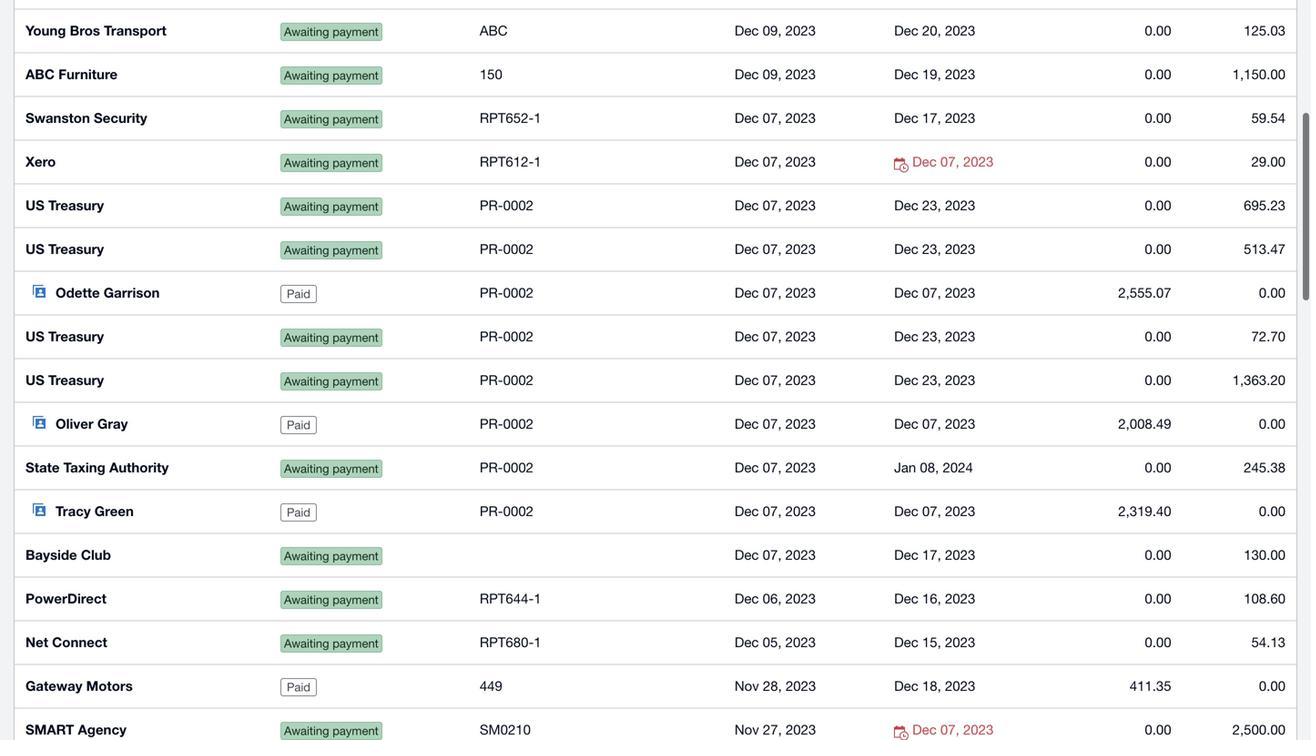 Task type: describe. For each thing, give the bounding box(es) containing it.
27,
[[763, 722, 782, 738]]

dec 23, 2023 for 695.23
[[894, 197, 976, 213]]

150 link
[[480, 63, 713, 85]]

oliver gray link
[[15, 402, 270, 446]]

pr-0002 link for "oliver gray" link
[[480, 413, 713, 435]]

net connect link
[[15, 621, 270, 664]]

3 pr- from the top
[[480, 285, 503, 301]]

state
[[25, 459, 60, 476]]

513.47
[[1244, 241, 1286, 257]]

awaiting payment for 54.13
[[284, 637, 379, 651]]

state taxing authority
[[25, 459, 169, 476]]

gateway
[[25, 678, 82, 694]]

net connect
[[25, 634, 107, 651]]

payment for 125.03
[[333, 25, 379, 39]]

awaiting for 1,150.00
[[284, 68, 329, 83]]

tracy green link
[[15, 489, 270, 533]]

xero
[[25, 153, 56, 170]]

0.00 for 1,150.00
[[1145, 66, 1172, 82]]

young
[[25, 22, 66, 39]]

dec 18, 2023
[[894, 678, 976, 694]]

0.00 for 245.38
[[1145, 459, 1172, 475]]

5 pr- from the top
[[480, 372, 503, 388]]

dec 15, 2023
[[894, 634, 976, 650]]

payment for 108.60
[[333, 593, 379, 607]]

paid for odette garrison
[[287, 287, 311, 301]]

dec 06, 2023
[[735, 591, 816, 606]]

2 dec 17, 2023 from the top
[[894, 547, 976, 563]]

gray
[[97, 416, 128, 432]]

dec 23, 2023 for 513.47
[[894, 241, 976, 257]]

awaiting for 29.00
[[284, 156, 329, 170]]

awaiting payment for 513.47
[[284, 243, 379, 257]]

3 0002 from the top
[[503, 285, 534, 301]]

125.03
[[1244, 22, 1286, 38]]

0.00 for 72.70
[[1145, 328, 1172, 344]]

2 0002 from the top
[[503, 241, 534, 257]]

nov 27, 2023
[[735, 722, 816, 738]]

130.00
[[1244, 547, 1286, 563]]

09, for abc furniture
[[763, 66, 782, 82]]

swanston
[[25, 110, 90, 126]]

0.00 for 29.00
[[1145, 153, 1172, 169]]

rpt652-1 link
[[480, 107, 713, 129]]

payment for 1,363.20
[[333, 374, 379, 388]]

18,
[[922, 678, 941, 694]]

awaiting for 54.13
[[284, 637, 329, 651]]

payment for 29.00
[[333, 156, 379, 170]]

swanston security
[[25, 110, 147, 126]]

pr-0002 link for 513.47's us treasury link
[[480, 238, 713, 260]]

rpt612-1
[[480, 153, 541, 169]]

abc furniture
[[25, 66, 118, 82]]

15,
[[922, 634, 941, 650]]

59.54
[[1252, 110, 1286, 126]]

payment for 245.38
[[333, 462, 379, 476]]

pr-0002 link for state taxing authority link
[[480, 457, 713, 479]]

nov 28, 2023
[[735, 678, 816, 694]]

7 pr- from the top
[[480, 459, 503, 475]]

1 dec 17, 2023 from the top
[[894, 110, 976, 126]]

dec 19, 2023
[[894, 66, 976, 82]]

05,
[[763, 634, 782, 650]]

odette garrison
[[56, 285, 160, 301]]

rpt680-1 link
[[480, 632, 713, 653]]

treasury for 1,363.20
[[48, 372, 104, 388]]

7 0002 from the top
[[503, 459, 534, 475]]

powerdirect link
[[15, 577, 270, 621]]

payment for 2,500.00
[[333, 724, 379, 738]]

dec 23, 2023 for 1,363.20
[[894, 372, 976, 388]]

1 pr- from the top
[[480, 197, 503, 213]]

smart
[[25, 722, 74, 738]]

pr-0002 link for odette garrison link
[[480, 282, 713, 304]]

5 pr-0002 from the top
[[480, 372, 534, 388]]

furniture
[[58, 66, 118, 82]]

us treasury for 72.70
[[25, 328, 104, 345]]

bayside club link
[[15, 533, 270, 577]]

young bros transport
[[25, 22, 166, 39]]

2,319.40
[[1118, 503, 1172, 519]]

6 0002 from the top
[[503, 416, 534, 432]]

us treasury for 1,363.20
[[25, 372, 104, 388]]

jan 08, 2024
[[894, 459, 973, 475]]

awaiting payment for 108.60
[[284, 593, 379, 607]]

dec 23, 2023 for 72.70
[[894, 328, 976, 344]]

payment for 1,150.00
[[333, 68, 379, 83]]

245.38
[[1244, 459, 1286, 475]]

taxing
[[63, 459, 105, 476]]

oliver
[[56, 416, 93, 432]]

19,
[[922, 66, 941, 82]]

green
[[95, 503, 134, 520]]

pr-0002 link for tracy green link
[[480, 500, 713, 522]]

authority
[[109, 459, 169, 476]]

young bros transport link
[[15, 9, 270, 52]]

bayside
[[25, 547, 77, 563]]

2,008.49
[[1118, 416, 1172, 432]]

1,363.20
[[1233, 372, 1286, 388]]

awaiting payment for 125.03
[[284, 25, 379, 39]]

8 0002 from the top
[[503, 503, 534, 519]]

awaiting for 108.60
[[284, 593, 329, 607]]

1 pr-0002 from the top
[[480, 197, 534, 213]]

1 0002 from the top
[[503, 197, 534, 213]]

gateway motors
[[25, 678, 133, 694]]

4 pr-0002 from the top
[[480, 328, 534, 344]]

10 awaiting payment from the top
[[284, 549, 379, 563]]

3 pr-0002 from the top
[[480, 285, 534, 301]]

awaiting payment for 59.54
[[284, 112, 379, 126]]

smart agency
[[25, 722, 126, 738]]

6 pr-0002 from the top
[[480, 416, 534, 432]]

0.00 for 125.03
[[1145, 22, 1172, 38]]

sm0210
[[480, 722, 531, 738]]

dec 05, 2023
[[735, 634, 816, 650]]

powerdirect
[[25, 591, 106, 607]]

2 pr- from the top
[[480, 241, 503, 257]]

abc furniture link
[[15, 52, 270, 96]]

dec 16, 2023
[[894, 591, 976, 606]]

7 pr-0002 from the top
[[480, 459, 534, 475]]

695.23
[[1244, 197, 1286, 213]]

pr-0002 link for us treasury link corresponding to 695.23
[[480, 194, 713, 216]]

awaiting for 245.38
[[284, 462, 329, 476]]

0.00 for 695.23
[[1145, 197, 1172, 213]]

1 for swanston security
[[534, 110, 541, 126]]

449
[[480, 678, 503, 694]]

29.00
[[1252, 153, 1286, 169]]

overdue icon image for smart agency
[[894, 726, 913, 740]]

rpt680-
[[480, 634, 534, 650]]

dec 09, 2023 for abc furniture
[[735, 66, 816, 82]]

awaiting payment for 72.70
[[284, 331, 379, 345]]

2,500.00
[[1233, 722, 1286, 738]]

rpt680-1
[[480, 634, 541, 650]]

connect
[[52, 634, 107, 651]]



Task type: locate. For each thing, give the bounding box(es) containing it.
3 dec 23, 2023 from the top
[[894, 328, 976, 344]]

7 awaiting payment from the top
[[284, 331, 379, 345]]

4 awaiting from the top
[[284, 156, 329, 170]]

1 dec 23, 2023 from the top
[[894, 197, 976, 213]]

23, for 72.70
[[922, 328, 941, 344]]

payment for 695.23
[[333, 200, 379, 214]]

54.13
[[1252, 634, 1286, 650]]

sm0210 link
[[480, 719, 713, 740]]

odette
[[56, 285, 100, 301]]

bayside club
[[25, 547, 111, 563]]

23, for 695.23
[[922, 197, 941, 213]]

treasury for 513.47
[[48, 241, 104, 257]]

4 pr-0002 link from the top
[[480, 326, 713, 347]]

us treasury for 513.47
[[25, 241, 104, 257]]

grouped payslip icon image
[[33, 285, 46, 298], [33, 285, 46, 298], [33, 416, 46, 429], [33, 416, 46, 429], [33, 504, 46, 516], [33, 504, 46, 516]]

dec 23, 2023
[[894, 197, 976, 213], [894, 241, 976, 257], [894, 328, 976, 344], [894, 372, 976, 388]]

2 us from the top
[[25, 241, 44, 257]]

2 17, from the top
[[922, 547, 941, 563]]

awaiting for 695.23
[[284, 200, 329, 214]]

treasury for 695.23
[[48, 197, 104, 214]]

payment for 513.47
[[333, 243, 379, 257]]

pr-0002
[[480, 197, 534, 213], [480, 241, 534, 257], [480, 285, 534, 301], [480, 328, 534, 344], [480, 372, 534, 388], [480, 416, 534, 432], [480, 459, 534, 475], [480, 503, 534, 519]]

rpt612-
[[480, 153, 534, 169]]

dec 07, 2023
[[735, 110, 816, 126], [735, 153, 816, 169], [913, 153, 994, 169], [735, 197, 816, 213], [735, 241, 816, 257], [735, 285, 816, 301], [894, 285, 976, 301], [735, 328, 816, 344], [735, 372, 816, 388], [735, 416, 816, 432], [894, 416, 976, 432], [735, 459, 816, 475], [735, 503, 816, 519], [894, 503, 976, 519], [735, 547, 816, 563], [913, 722, 994, 738]]

us treasury link down the garrison
[[15, 315, 270, 358]]

2 pr-0002 link from the top
[[480, 238, 713, 260]]

1 vertical spatial dec 17, 2023
[[894, 547, 976, 563]]

5 0002 from the top
[[503, 372, 534, 388]]

1 up rpt612-1
[[534, 110, 541, 126]]

3 us from the top
[[25, 328, 44, 345]]

0 vertical spatial abc
[[480, 22, 508, 38]]

0.00 for 2,500.00
[[1145, 722, 1172, 738]]

23,
[[922, 197, 941, 213], [922, 241, 941, 257], [922, 328, 941, 344], [922, 372, 941, 388]]

8 pr-0002 link from the top
[[480, 500, 713, 522]]

payment for 54.13
[[333, 637, 379, 651]]

6 pr-0002 link from the top
[[480, 413, 713, 435]]

awaiting for 125.03
[[284, 25, 329, 39]]

3 1 from the top
[[534, 591, 541, 606]]

0 vertical spatial 17,
[[922, 110, 941, 126]]

oliver gray
[[56, 416, 128, 432]]

us for 695.23
[[25, 197, 44, 214]]

2 09, from the top
[[763, 66, 782, 82]]

09,
[[763, 22, 782, 38], [763, 66, 782, 82]]

overdue icon image for xero
[[894, 158, 913, 173]]

4 1 from the top
[[534, 634, 541, 650]]

6 pr- from the top
[[480, 416, 503, 432]]

2,555.07
[[1118, 285, 1172, 301]]

3 23, from the top
[[922, 328, 941, 344]]

10 payment from the top
[[333, 549, 379, 563]]

1 for net connect
[[534, 634, 541, 650]]

us for 513.47
[[25, 241, 44, 257]]

16,
[[922, 591, 941, 606]]

4 treasury from the top
[[48, 372, 104, 388]]

11 awaiting from the top
[[284, 593, 329, 607]]

4 pr- from the top
[[480, 328, 503, 344]]

jan
[[894, 459, 916, 475]]

3 awaiting from the top
[[284, 112, 329, 126]]

agency
[[78, 722, 126, 738]]

9 payment from the top
[[333, 462, 379, 476]]

72.70
[[1252, 328, 1286, 344]]

paid for oliver gray
[[287, 418, 311, 432]]

3 pr-0002 link from the top
[[480, 282, 713, 304]]

abc down young
[[25, 66, 55, 82]]

treasury up oliver
[[48, 372, 104, 388]]

us for 1,363.20
[[25, 372, 44, 388]]

treasury
[[48, 197, 104, 214], [48, 241, 104, 257], [48, 328, 104, 345], [48, 372, 104, 388]]

4 paid from the top
[[287, 680, 311, 694]]

0 vertical spatial dec 09, 2023
[[735, 22, 816, 38]]

08,
[[920, 459, 939, 475]]

abc for abc furniture
[[25, 66, 55, 82]]

us treasury link up gray on the bottom of page
[[15, 358, 270, 402]]

0.00
[[1145, 22, 1172, 38], [1145, 66, 1172, 82], [1145, 110, 1172, 126], [1145, 153, 1172, 169], [1145, 197, 1172, 213], [1145, 241, 1172, 257], [1259, 285, 1286, 301], [1145, 328, 1172, 344], [1145, 372, 1172, 388], [1259, 416, 1286, 432], [1145, 459, 1172, 475], [1259, 503, 1286, 519], [1145, 547, 1172, 563], [1145, 591, 1172, 606], [1145, 634, 1172, 650], [1259, 678, 1286, 694], [1145, 722, 1172, 738]]

us treasury up "odette"
[[25, 241, 104, 257]]

state taxing authority link
[[15, 446, 270, 489]]

8 awaiting payment from the top
[[284, 374, 379, 388]]

treasury for 72.70
[[48, 328, 104, 345]]

0.00 for 108.60
[[1145, 591, 1172, 606]]

bros
[[70, 22, 100, 39]]

treasury down "odette"
[[48, 328, 104, 345]]

17,
[[922, 110, 941, 126], [922, 547, 941, 563]]

7 pr-0002 link from the top
[[480, 457, 713, 479]]

abc link
[[480, 20, 713, 41]]

6 awaiting from the top
[[284, 243, 329, 257]]

4 us from the top
[[25, 372, 44, 388]]

17, down 19,
[[922, 110, 941, 126]]

us treasury link for 513.47
[[15, 227, 270, 271]]

us
[[25, 197, 44, 214], [25, 241, 44, 257], [25, 328, 44, 345], [25, 372, 44, 388]]

awaiting for 513.47
[[284, 243, 329, 257]]

1 09, from the top
[[763, 22, 782, 38]]

4 0002 from the top
[[503, 328, 534, 344]]

10 awaiting from the top
[[284, 549, 329, 563]]

awaiting payment for 2,500.00
[[284, 724, 379, 738]]

6 awaiting payment from the top
[[284, 243, 379, 257]]

rpt652-
[[480, 110, 534, 126]]

nov for smart agency
[[735, 722, 759, 738]]

0.00 for 1,363.20
[[1145, 372, 1172, 388]]

2 dec 09, 2023 from the top
[[735, 66, 816, 82]]

motors
[[86, 678, 133, 694]]

12 payment from the top
[[333, 637, 379, 651]]

dec 09, 2023 for young bros transport
[[735, 22, 816, 38]]

09, for young bros transport
[[763, 22, 782, 38]]

awaiting payment for 245.38
[[284, 462, 379, 476]]

us treasury down "odette"
[[25, 328, 104, 345]]

8 payment from the top
[[333, 374, 379, 388]]

20,
[[922, 22, 941, 38]]

treasury down the xero
[[48, 197, 104, 214]]

dec 17, 2023 down dec 19, 2023
[[894, 110, 976, 126]]

1 vertical spatial 09,
[[763, 66, 782, 82]]

28,
[[763, 678, 782, 694]]

0002
[[503, 197, 534, 213], [503, 241, 534, 257], [503, 285, 534, 301], [503, 328, 534, 344], [503, 372, 534, 388], [503, 416, 534, 432], [503, 459, 534, 475], [503, 503, 534, 519]]

awaiting for 72.70
[[284, 331, 329, 345]]

nov left 27,
[[735, 722, 759, 738]]

awaiting for 1,363.20
[[284, 374, 329, 388]]

treasury up "odette"
[[48, 241, 104, 257]]

pr-0002 link for 72.70's us treasury link
[[480, 326, 713, 347]]

gateway motors link
[[15, 664, 270, 708]]

5 awaiting payment from the top
[[284, 200, 379, 214]]

nov left 28,
[[735, 678, 759, 694]]

2 dec 23, 2023 from the top
[[894, 241, 976, 257]]

pr-0002 link for us treasury link associated with 1,363.20
[[480, 369, 713, 391]]

2 payment from the top
[[333, 68, 379, 83]]

1 overdue icon image from the top
[[894, 158, 913, 173]]

payment for 72.70
[[333, 331, 379, 345]]

us treasury link for 72.70
[[15, 315, 270, 358]]

awaiting for 59.54
[[284, 112, 329, 126]]

1 pr-0002 link from the top
[[480, 194, 713, 216]]

1 up rpt680-1 at bottom left
[[534, 591, 541, 606]]

club
[[81, 547, 111, 563]]

us treasury
[[25, 197, 104, 214], [25, 241, 104, 257], [25, 328, 104, 345], [25, 372, 104, 388]]

1
[[534, 110, 541, 126], [534, 153, 541, 169], [534, 591, 541, 606], [534, 634, 541, 650]]

rpt652-1
[[480, 110, 541, 126]]

3 paid from the top
[[287, 506, 311, 520]]

awaiting for 2,500.00
[[284, 724, 329, 738]]

2024
[[943, 459, 973, 475]]

awaiting payment for 1,150.00
[[284, 68, 379, 83]]

payment for 59.54
[[333, 112, 379, 126]]

2 pr-0002 from the top
[[480, 241, 534, 257]]

security
[[94, 110, 147, 126]]

odette garrison link
[[15, 271, 270, 315]]

108.60
[[1244, 591, 1286, 606]]

0.00 for 513.47
[[1145, 241, 1172, 257]]

dec 17, 2023
[[894, 110, 976, 126], [894, 547, 976, 563]]

8 pr-0002 from the top
[[480, 503, 534, 519]]

2 paid from the top
[[287, 418, 311, 432]]

3 payment from the top
[[333, 112, 379, 126]]

13 awaiting payment from the top
[[284, 724, 379, 738]]

dec 17, 2023 up the dec 16, 2023
[[894, 547, 976, 563]]

us for 72.70
[[25, 328, 44, 345]]

us treasury down the xero
[[25, 197, 104, 214]]

13 awaiting from the top
[[284, 724, 329, 738]]

1 vertical spatial abc
[[25, 66, 55, 82]]

4 awaiting payment from the top
[[284, 156, 379, 170]]

1 us from the top
[[25, 197, 44, 214]]

2 us treasury link from the top
[[15, 227, 270, 271]]

7 awaiting from the top
[[284, 331, 329, 345]]

3 awaiting payment from the top
[[284, 112, 379, 126]]

4 us treasury from the top
[[25, 372, 104, 388]]

13 payment from the top
[[333, 724, 379, 738]]

payment
[[333, 25, 379, 39], [333, 68, 379, 83], [333, 112, 379, 126], [333, 156, 379, 170], [333, 200, 379, 214], [333, 243, 379, 257], [333, 331, 379, 345], [333, 374, 379, 388], [333, 462, 379, 476], [333, 549, 379, 563], [333, 593, 379, 607], [333, 637, 379, 651], [333, 724, 379, 738]]

3 us treasury link from the top
[[15, 315, 270, 358]]

1 horizontal spatial abc
[[480, 22, 508, 38]]

0.00 for 59.54
[[1145, 110, 1172, 126]]

paid for tracy green
[[287, 506, 311, 520]]

2 overdue icon image from the top
[[894, 726, 913, 740]]

us treasury link for 1,363.20
[[15, 358, 270, 402]]

us treasury link for 695.23
[[15, 183, 270, 227]]

us treasury for 695.23
[[25, 197, 104, 214]]

us treasury link down swanston security link
[[15, 183, 270, 227]]

rpt644-
[[480, 591, 534, 606]]

1 us treasury link from the top
[[15, 183, 270, 227]]

23, for 513.47
[[922, 241, 941, 257]]

1 awaiting from the top
[[284, 25, 329, 39]]

pr-
[[480, 197, 503, 213], [480, 241, 503, 257], [480, 285, 503, 301], [480, 328, 503, 344], [480, 372, 503, 388], [480, 416, 503, 432], [480, 459, 503, 475], [480, 503, 503, 519]]

transport
[[104, 22, 166, 39]]

2 nov from the top
[[735, 722, 759, 738]]

449 link
[[480, 675, 713, 697]]

abc for abc
[[480, 22, 508, 38]]

1 vertical spatial 17,
[[922, 547, 941, 563]]

us treasury up oliver
[[25, 372, 104, 388]]

abc up the 150
[[480, 22, 508, 38]]

9 awaiting payment from the top
[[284, 462, 379, 476]]

4 payment from the top
[[333, 156, 379, 170]]

8 pr- from the top
[[480, 503, 503, 519]]

1,150.00
[[1233, 66, 1286, 82]]

4 us treasury link from the top
[[15, 358, 270, 402]]

3 us treasury from the top
[[25, 328, 104, 345]]

17, up "16,"
[[922, 547, 941, 563]]

2 us treasury from the top
[[25, 241, 104, 257]]

06,
[[763, 591, 782, 606]]

12 awaiting payment from the top
[[284, 637, 379, 651]]

11 payment from the top
[[333, 593, 379, 607]]

0 vertical spatial dec 17, 2023
[[894, 110, 976, 126]]

overdue icon image
[[894, 158, 913, 173], [894, 726, 913, 740]]

us treasury link up the garrison
[[15, 227, 270, 271]]

11 awaiting payment from the top
[[284, 593, 379, 607]]

2 awaiting from the top
[[284, 68, 329, 83]]

tracy
[[56, 503, 91, 520]]

12 awaiting from the top
[[284, 637, 329, 651]]

5 awaiting from the top
[[284, 200, 329, 214]]

0 vertical spatial overdue icon image
[[894, 158, 913, 173]]

0.00 for 54.13
[[1145, 634, 1172, 650]]

1 payment from the top
[[333, 25, 379, 39]]

1 down rpt652-1 on the left
[[534, 153, 541, 169]]

awaiting payment for 695.23
[[284, 200, 379, 214]]

rpt644-1 link
[[480, 588, 713, 610]]

5 pr-0002 link from the top
[[480, 369, 713, 391]]

1 17, from the top
[[922, 110, 941, 126]]

5 payment from the top
[[333, 200, 379, 214]]

7 payment from the top
[[333, 331, 379, 345]]

1 us treasury from the top
[[25, 197, 104, 214]]

0 vertical spatial nov
[[735, 678, 759, 694]]

8 awaiting from the top
[[284, 374, 329, 388]]

1 vertical spatial dec 09, 2023
[[735, 66, 816, 82]]

0 horizontal spatial abc
[[25, 66, 55, 82]]

2 treasury from the top
[[48, 241, 104, 257]]

1 1 from the top
[[534, 110, 541, 126]]

tracy green
[[56, 503, 134, 520]]

awaiting payment for 29.00
[[284, 156, 379, 170]]

1 dec 09, 2023 from the top
[[735, 22, 816, 38]]

2 awaiting payment from the top
[[284, 68, 379, 83]]

awaiting payment
[[284, 25, 379, 39], [284, 68, 379, 83], [284, 112, 379, 126], [284, 156, 379, 170], [284, 200, 379, 214], [284, 243, 379, 257], [284, 331, 379, 345], [284, 374, 379, 388], [284, 462, 379, 476], [284, 549, 379, 563], [284, 593, 379, 607], [284, 637, 379, 651], [284, 724, 379, 738]]

nov
[[735, 678, 759, 694], [735, 722, 759, 738]]

paid
[[287, 287, 311, 301], [287, 418, 311, 432], [287, 506, 311, 520], [287, 680, 311, 694]]

dec 20, 2023
[[894, 22, 976, 38]]

awaiting payment for 1,363.20
[[284, 374, 379, 388]]

2023
[[786, 22, 816, 38], [945, 22, 976, 38], [786, 66, 816, 82], [945, 66, 976, 82], [786, 110, 816, 126], [945, 110, 976, 126], [786, 153, 816, 169], [963, 153, 994, 169], [786, 197, 816, 213], [945, 197, 976, 213], [786, 241, 816, 257], [945, 241, 976, 257], [786, 285, 816, 301], [945, 285, 976, 301], [786, 328, 816, 344], [945, 328, 976, 344], [786, 372, 816, 388], [945, 372, 976, 388], [786, 416, 816, 432], [945, 416, 976, 432], [786, 459, 816, 475], [786, 503, 816, 519], [945, 503, 976, 519], [786, 547, 816, 563], [945, 547, 976, 563], [786, 591, 816, 606], [945, 591, 976, 606], [786, 634, 816, 650], [945, 634, 976, 650], [786, 678, 816, 694], [945, 678, 976, 694], [786, 722, 816, 738], [963, 722, 994, 738]]

1 awaiting payment from the top
[[284, 25, 379, 39]]

4 dec 23, 2023 from the top
[[894, 372, 976, 388]]

1 down rpt644-1
[[534, 634, 541, 650]]

23, for 1,363.20
[[922, 372, 941, 388]]

rpt644-1
[[480, 591, 541, 606]]

1 for xero
[[534, 153, 541, 169]]

1 for powerdirect
[[534, 591, 541, 606]]

1 vertical spatial overdue icon image
[[894, 726, 913, 740]]

swanston security link
[[15, 96, 270, 140]]

0 vertical spatial 09,
[[763, 22, 782, 38]]

dec 09, 2023
[[735, 22, 816, 38], [735, 66, 816, 82]]

411.35
[[1130, 678, 1172, 694]]

garrison
[[104, 285, 160, 301]]

xero link
[[15, 140, 270, 183]]

1 vertical spatial nov
[[735, 722, 759, 738]]

nov for gateway motors
[[735, 678, 759, 694]]

9 awaiting from the top
[[284, 462, 329, 476]]

smart agency link
[[15, 708, 270, 740]]



Task type: vqa. For each thing, say whether or not it's contained in the screenshot.
Total sales tax's Total
no



